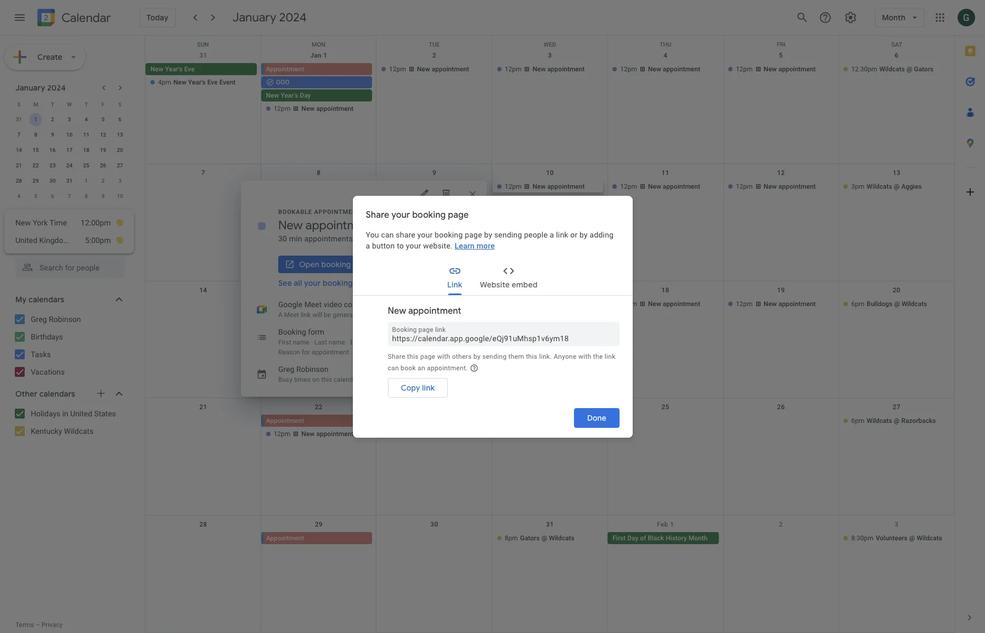 Task type: describe. For each thing, give the bounding box(es) containing it.
1 right feb
[[671, 521, 675, 529]]

30 min appointments
[[278, 234, 353, 243]]

1 horizontal spatial a
[[550, 230, 555, 239]]

1 horizontal spatial 6
[[119, 116, 122, 122]]

0 horizontal spatial january
[[15, 83, 45, 93]]

see
[[278, 278, 292, 288]]

appointment for jan 1
[[266, 65, 304, 73]]

february 6 element
[[46, 190, 59, 203]]

appointment button for 22
[[263, 415, 373, 428]]

new inside the share your booking page dialog
[[388, 306, 407, 317]]

book
[[401, 364, 416, 372]]

after
[[364, 311, 378, 319]]

2 vertical spatial 7
[[68, 193, 71, 199]]

fri
[[777, 41, 786, 48]]

12:30pm
[[852, 65, 878, 73]]

12:00pm
[[81, 219, 111, 227]]

3pm wildcats @ aggies
[[852, 183, 923, 190]]

december 31 element
[[12, 113, 25, 126]]

conferencing
[[344, 300, 389, 309]]

30 inside grid
[[431, 521, 439, 529]]

main drawer image
[[13, 11, 26, 24]]

link inside share this page with others by sending them this link. anyone with the link can book an appointment.
[[605, 353, 616, 361]]

appointment inside heading
[[306, 218, 376, 233]]

new year's eve button
[[146, 63, 257, 75]]

wildcats inside other calendars list
[[64, 427, 94, 436]]

year's for new year's day
[[281, 92, 298, 99]]

times
[[294, 376, 311, 384]]

6pm bulldogs @ wildcats
[[852, 300, 928, 308]]

other calendars button
[[2, 386, 136, 403]]

holidays in united states
[[31, 410, 116, 419]]

done button
[[574, 408, 620, 428]]

2 with from the left
[[579, 353, 592, 361]]

for inside greg robinson busy times on this calendar are unavailable for booking
[[406, 376, 415, 384]]

wildcats inside cell
[[433, 196, 458, 204]]

new appointment heading
[[278, 218, 376, 233]]

new year's eve
[[151, 65, 195, 73]]

3 down 27 element
[[119, 178, 122, 184]]

google meet video conferencing a meet link will be generated after booking
[[278, 300, 403, 319]]

new inside heading
[[278, 218, 303, 233]]

29 for feb 1
[[315, 521, 323, 529]]

1 horizontal spatial 5
[[102, 116, 105, 122]]

row containing 4
[[10, 189, 129, 204]]

14 inside 14 element
[[16, 147, 22, 153]]

greg robinson busy times on this calendar are unavailable for booking
[[278, 365, 440, 384]]

16 element
[[46, 144, 59, 157]]

1 vertical spatial 20
[[893, 287, 901, 294]]

be
[[324, 311, 331, 319]]

share for share this page with others by sending them this link. anyone with the link can book an appointment.
[[388, 353, 406, 361]]

bookable
[[278, 209, 312, 216]]

booking for https://calendar.app.google/eqj91umhsp1v6ym18
[[392, 326, 417, 334]]

done
[[587, 413, 607, 423]]

will
[[313, 311, 323, 319]]

today button
[[140, 8, 176, 27]]

day inside appointment martin luther king jr. day
[[332, 313, 343, 321]]

0 horizontal spatial 4
[[17, 193, 20, 199]]

list item containing new york time
[[15, 214, 124, 232]]

1 vertical spatial 15
[[315, 287, 323, 294]]

cell containing 12pm
[[377, 181, 493, 207]]

23 element
[[46, 159, 59, 172]]

1 horizontal spatial this
[[407, 353, 419, 361]]

tasks
[[31, 350, 51, 359]]

2 horizontal spatial day
[[628, 535, 639, 543]]

to
[[397, 241, 404, 250]]

1 vertical spatial eve
[[207, 79, 218, 86]]

booking page link https://calendar.app.google/eqj91umhsp1v6ym18
[[392, 326, 569, 343]]

10 for january 2024
[[66, 132, 73, 138]]

0 horizontal spatial a
[[366, 241, 370, 250]]

27 inside row group
[[117, 163, 123, 169]]

8pm
[[505, 535, 518, 543]]

20 element
[[113, 144, 127, 157]]

january 2024 grid
[[10, 97, 129, 204]]

email
[[350, 339, 367, 346]]

ooo
[[276, 79, 290, 86]]

1 horizontal spatial year's
[[188, 79, 206, 86]]

link inside button
[[422, 383, 435, 393]]

your up 'website.'
[[418, 230, 433, 239]]

first inside first day of black history month button
[[613, 535, 626, 543]]

1 with from the left
[[438, 353, 451, 361]]

7pm wildcats @ gamecocks
[[390, 431, 474, 439]]

2 vertical spatial 5
[[34, 193, 37, 199]]

28 element
[[12, 175, 25, 188]]

robinson for greg robinson busy times on this calendar are unavailable for booking
[[297, 365, 329, 374]]

@ for 6pm wildcats @ razorbacks
[[895, 418, 901, 425]]

your right all
[[304, 278, 321, 288]]

your down the tigers
[[392, 210, 411, 221]]

first day of black history month button
[[608, 533, 719, 545]]

2 s from the left
[[118, 101, 122, 107]]

by inside share this page with others by sending them this link. anyone with the link can book an appointment.
[[474, 353, 481, 361]]

6pm for 6pm bulldogs @ wildcats
[[852, 300, 865, 308]]

30 element
[[46, 175, 59, 188]]

7pm tigers @ wildcats
[[390, 196, 458, 204]]

new appointment inside the share your booking page dialog
[[388, 306, 462, 317]]

12:30pm wildcats @ gators
[[852, 65, 935, 73]]

thu
[[660, 41, 672, 48]]

31 up 8pm gators @ wildcats
[[546, 521, 554, 529]]

@ for 7pm bulldogs @ wildcats
[[548, 313, 554, 321]]

1 vertical spatial 14
[[199, 287, 207, 294]]

them
[[509, 353, 525, 361]]

booking inside greg robinson busy times on this calendar are unavailable for booking
[[416, 376, 440, 384]]

website.
[[424, 241, 453, 250]]

address
[[368, 339, 392, 346]]

0 vertical spatial january 2024
[[233, 10, 307, 25]]

new york time
[[15, 219, 67, 227]]

adding
[[590, 230, 614, 239]]

0 horizontal spatial day
[[300, 92, 311, 99]]

link inside google meet video conferencing a meet link will be generated after booking
[[301, 311, 311, 319]]

2 · from the left
[[347, 339, 349, 346]]

5 appointment from the top
[[266, 535, 304, 543]]

page inside you can share your booking page by sending people a link or by adding a button to your website.
[[465, 230, 483, 239]]

appointment for 22
[[266, 418, 304, 425]]

1 horizontal spatial 19
[[778, 287, 786, 294]]

reason
[[278, 349, 300, 356]]

0 horizontal spatial gators
[[521, 535, 540, 543]]

1 vertical spatial 21
[[199, 404, 207, 412]]

1 horizontal spatial 4
[[85, 116, 88, 122]]

15 element
[[29, 144, 42, 157]]

9 for sun
[[433, 169, 437, 177]]

anyone
[[554, 353, 577, 361]]

calendars for my calendars
[[29, 295, 64, 305]]

11 for january 2024
[[83, 132, 89, 138]]

0 horizontal spatial new appointment button
[[261, 194, 373, 206]]

22 element
[[29, 159, 42, 172]]

24 element
[[63, 159, 76, 172]]

1 horizontal spatial by
[[485, 230, 493, 239]]

8 for sun
[[317, 169, 321, 177]]

aggies
[[902, 183, 923, 190]]

cell containing new year's eve
[[146, 63, 261, 116]]

3 down w at the top of page
[[68, 116, 71, 122]]

bulldogs for 6pm
[[868, 300, 893, 308]]

@ for 8pm gators @ wildcats
[[542, 535, 548, 543]]

https://calendar.app.google/eqj91umhsp1v6ym18
[[392, 334, 569, 343]]

in
[[62, 410, 68, 419]]

new inside button
[[266, 92, 279, 99]]

learn more link
[[455, 241, 495, 250]]

february 4 element
[[12, 190, 25, 203]]

appointment button for jan 1
[[263, 63, 373, 75]]

bookable appointment schedule
[[278, 209, 396, 216]]

1 vertical spatial 27
[[893, 404, 901, 412]]

1 inside cell
[[34, 116, 37, 122]]

greg robinson
[[31, 315, 81, 324]]

appointment martin luther king jr. day
[[266, 300, 343, 321]]

f
[[102, 101, 105, 107]]

m
[[33, 101, 38, 107]]

february 2 element
[[97, 175, 110, 188]]

united kingdom time 5:00pm
[[15, 236, 111, 245]]

states
[[94, 410, 116, 419]]

unavailable
[[372, 376, 405, 384]]

booking form first name · last name · email address · phone number reason for appointment
[[278, 328, 440, 356]]

jan 1
[[311, 52, 328, 59]]

booking for name
[[278, 328, 306, 337]]

2 horizontal spatial by
[[580, 230, 588, 239]]

time for kingdom
[[72, 236, 89, 245]]

share your booking page dialog
[[353, 196, 633, 438]]

2 horizontal spatial this
[[526, 353, 538, 361]]

vacations
[[31, 368, 65, 377]]

20 inside row group
[[117, 147, 123, 153]]

10 element
[[63, 129, 76, 142]]

6pm wildcats @ razorbacks
[[852, 418, 937, 425]]

16
[[49, 147, 56, 153]]

1 vertical spatial meet
[[284, 311, 299, 319]]

booking inside you can share your booking page by sending people a link or by adding a button to your website.
[[435, 230, 463, 239]]

united inside list
[[15, 236, 37, 245]]

8 inside february 8 element
[[85, 193, 88, 199]]

calendar
[[62, 10, 111, 25]]

open booking page
[[299, 260, 371, 270]]

copy link
[[401, 383, 435, 393]]

king
[[308, 313, 321, 321]]

1 down 25 element
[[85, 178, 88, 184]]

luther
[[287, 313, 306, 321]]

17 element
[[63, 144, 76, 157]]

eve inside button
[[184, 65, 195, 73]]

2 vertical spatial 6
[[51, 193, 54, 199]]

21 element
[[12, 159, 25, 172]]

others
[[452, 353, 472, 361]]

feb
[[658, 521, 669, 529]]

share this page with others by sending them this link. anyone with the link can book an appointment.
[[388, 353, 616, 372]]

1 horizontal spatial gators
[[915, 65, 935, 73]]

12pm inside cell
[[390, 183, 406, 190]]

more
[[477, 241, 495, 250]]

19 element
[[97, 144, 110, 157]]

gamecocks
[[440, 431, 474, 439]]

3 down wed
[[548, 52, 552, 59]]

w
[[67, 101, 72, 107]]

sending inside you can share your booking page by sending people a link or by adding a button to your website.
[[495, 230, 523, 239]]

0 vertical spatial january
[[233, 10, 277, 25]]

2 t from the left
[[85, 101, 88, 107]]

15 inside row group
[[33, 147, 39, 153]]

learn
[[455, 241, 475, 250]]

month
[[689, 535, 708, 543]]

1 horizontal spatial 18
[[662, 287, 670, 294]]

7pm for 7pm tigers @ wildcats
[[390, 196, 403, 204]]

share for share your booking page
[[366, 210, 390, 221]]

calendar heading
[[59, 10, 111, 25]]

1 vertical spatial 26
[[778, 404, 786, 412]]

wed
[[544, 41, 557, 48]]

ooo button
[[261, 76, 373, 88]]

1 s from the left
[[17, 101, 21, 107]]

1 horizontal spatial 2024
[[279, 10, 307, 25]]

row containing sun
[[146, 36, 955, 48]]

pages
[[355, 278, 377, 288]]

1 horizontal spatial new appointment button
[[493, 415, 604, 428]]

video
[[324, 300, 342, 309]]

4pm new year's eve event
[[158, 79, 236, 86]]

today
[[147, 13, 168, 23]]

other calendars
[[15, 389, 75, 399]]

jr.
[[323, 313, 330, 321]]

@ for 12:30pm wildcats @ gators
[[907, 65, 913, 73]]

time for york
[[50, 219, 67, 227]]

5 appointment button from the top
[[263, 533, 373, 545]]

min
[[289, 234, 303, 243]]

18 inside row group
[[83, 147, 89, 153]]

button
[[372, 241, 395, 250]]

booking down 7pm tigers @ wildcats
[[413, 210, 446, 221]]

feb 1
[[658, 521, 675, 529]]

7 for sun
[[201, 169, 205, 177]]



Task type: vqa. For each thing, say whether or not it's contained in the screenshot.
January 6 element
no



Task type: locate. For each thing, give the bounding box(es) containing it.
0 vertical spatial 30
[[49, 178, 56, 184]]

13 for sun
[[893, 169, 901, 177]]

10
[[66, 132, 73, 138], [546, 169, 554, 177], [117, 193, 123, 199]]

28 for 1
[[16, 178, 22, 184]]

9 inside row
[[102, 193, 105, 199]]

0 horizontal spatial meet
[[284, 311, 299, 319]]

25 inside grid
[[662, 404, 670, 412]]

by right or
[[580, 230, 588, 239]]

1 horizontal spatial booking
[[392, 326, 417, 334]]

can up button
[[381, 230, 394, 239]]

0 horizontal spatial 11
[[83, 132, 89, 138]]

calendars
[[29, 295, 64, 305], [39, 389, 75, 399]]

6 up 13 element in the left of the page
[[119, 116, 122, 122]]

robinson down 'my calendars' dropdown button
[[49, 315, 81, 324]]

a right "people" on the top of the page
[[550, 230, 555, 239]]

volunteers
[[877, 535, 908, 543]]

2 horizontal spatial 4
[[664, 52, 668, 59]]

york
[[33, 219, 48, 227]]

year's down new year's eve button
[[188, 79, 206, 86]]

7pm for 7pm bulldogs @ wildcats
[[505, 313, 518, 321]]

february 7 element
[[63, 190, 76, 203]]

booking down an
[[416, 376, 440, 384]]

27 up 6pm wildcats @ razorbacks
[[893, 404, 901, 412]]

sending
[[495, 230, 523, 239], [483, 353, 507, 361]]

row
[[146, 36, 955, 48], [146, 47, 955, 164], [10, 97, 129, 112], [10, 112, 129, 127], [10, 127, 129, 143], [10, 143, 129, 158], [10, 158, 129, 174], [146, 164, 955, 282], [10, 174, 129, 189], [10, 189, 129, 204], [146, 282, 955, 399], [146, 399, 955, 516], [146, 516, 955, 634]]

1 vertical spatial 6
[[119, 116, 122, 122]]

1 horizontal spatial 26
[[778, 404, 786, 412]]

4 down thu
[[664, 52, 668, 59]]

4 appointment from the top
[[266, 418, 304, 425]]

year's down ooo
[[281, 92, 298, 99]]

see all your booking pages link
[[278, 278, 377, 288]]

22 down on
[[315, 404, 323, 412]]

number
[[417, 339, 440, 346]]

first
[[278, 339, 292, 346], [613, 535, 626, 543]]

1 vertical spatial robinson
[[297, 365, 329, 374]]

12pm
[[390, 65, 406, 73], [505, 65, 522, 73], [621, 65, 638, 73], [737, 65, 753, 73], [274, 105, 291, 113], [390, 183, 406, 190], [505, 183, 522, 190], [621, 183, 638, 190], [737, 183, 753, 190], [390, 300, 406, 308], [621, 300, 638, 308], [737, 300, 753, 308], [274, 327, 291, 334], [274, 431, 291, 439]]

1 vertical spatial a
[[366, 241, 370, 250]]

0 vertical spatial 25
[[83, 163, 89, 169]]

7pm for 7pm wildcats @ gamecocks
[[390, 431, 403, 439]]

appointment
[[432, 65, 470, 73], [548, 65, 585, 73], [663, 65, 701, 73], [779, 65, 817, 73], [317, 105, 354, 113], [432, 183, 470, 190], [548, 183, 585, 190], [663, 183, 701, 190], [779, 183, 817, 190], [317, 196, 354, 204], [314, 209, 361, 216], [306, 218, 376, 233], [432, 300, 470, 308], [663, 300, 701, 308], [779, 300, 817, 308], [409, 306, 462, 317], [317, 327, 354, 334], [312, 349, 349, 356], [548, 418, 585, 425], [317, 431, 354, 439]]

people
[[525, 230, 548, 239]]

link right copy
[[422, 383, 435, 393]]

2 appointment button from the top
[[263, 181, 373, 193]]

30 for 30 element
[[49, 178, 56, 184]]

year's inside button
[[281, 92, 298, 99]]

busy
[[278, 376, 293, 384]]

0 vertical spatial 19
[[100, 147, 106, 153]]

0 horizontal spatial 13
[[117, 132, 123, 138]]

sending up the more
[[495, 230, 523, 239]]

year's for new year's eve
[[165, 65, 183, 73]]

calendars for other calendars
[[39, 389, 75, 399]]

can
[[381, 230, 394, 239], [388, 364, 399, 372]]

1 6pm from the top
[[852, 300, 865, 308]]

booking inside booking form first name · last name · email address · phone number reason for appointment
[[278, 328, 306, 337]]

0 horizontal spatial 20
[[117, 147, 123, 153]]

1 vertical spatial 7
[[201, 169, 205, 177]]

10 inside row
[[117, 193, 123, 199]]

appointment inside the share your booking page dialog
[[409, 306, 462, 317]]

january
[[233, 10, 277, 25], [15, 83, 45, 93]]

year's up 4pm
[[165, 65, 183, 73]]

8 up 'bookable appointment schedule'
[[317, 169, 321, 177]]

for
[[302, 349, 310, 356], [406, 376, 415, 384]]

year's
[[165, 65, 183, 73], [188, 79, 206, 86], [281, 92, 298, 99]]

share inside share this page with others by sending them this link. anyone with the link can book an appointment.
[[388, 353, 406, 361]]

12
[[100, 132, 106, 138], [778, 169, 786, 177]]

1 horizontal spatial with
[[579, 353, 592, 361]]

copy link button
[[388, 378, 448, 398]]

1 vertical spatial can
[[388, 364, 399, 372]]

eve
[[184, 65, 195, 73], [207, 79, 218, 86]]

0 vertical spatial 6pm
[[852, 300, 865, 308]]

0 vertical spatial eve
[[184, 65, 195, 73]]

29 inside row group
[[33, 178, 39, 184]]

your
[[392, 210, 411, 221], [418, 230, 433, 239], [406, 241, 422, 250], [304, 278, 321, 288]]

with up appointment.
[[438, 353, 451, 361]]

link
[[557, 230, 569, 239], [301, 311, 311, 319], [436, 326, 446, 334], [605, 353, 616, 361], [422, 383, 435, 393]]

february 9 element
[[97, 190, 110, 203]]

2
[[433, 52, 437, 59], [51, 116, 54, 122], [102, 178, 105, 184], [780, 521, 784, 529]]

10 for sun
[[546, 169, 554, 177]]

february 8 element
[[80, 190, 93, 203]]

19 inside 'element'
[[100, 147, 106, 153]]

7
[[17, 132, 20, 138], [201, 169, 205, 177], [68, 193, 71, 199]]

9 up 7pm tigers @ wildcats
[[433, 169, 437, 177]]

0 horizontal spatial 27
[[117, 163, 123, 169]]

my calendars list
[[2, 311, 136, 381]]

0 vertical spatial day
[[300, 92, 311, 99]]

0 vertical spatial first
[[278, 339, 292, 346]]

delete appointment schedule image
[[441, 188, 452, 199]]

1 list item from the top
[[15, 214, 124, 232]]

13 up "20" element at the left
[[117, 132, 123, 138]]

this right on
[[321, 376, 332, 384]]

robinson inside greg robinson busy times on this calendar are unavailable for booking
[[297, 365, 329, 374]]

29 inside grid
[[315, 521, 323, 529]]

birthdays
[[31, 333, 63, 342]]

9 up 16
[[51, 132, 54, 138]]

1 horizontal spatial 11
[[662, 169, 670, 177]]

30
[[49, 178, 56, 184], [278, 234, 287, 243], [431, 521, 439, 529]]

15 right all
[[315, 287, 323, 294]]

other calendars list
[[2, 405, 136, 441]]

robinson inside my calendars list
[[49, 315, 81, 324]]

eve left event on the left top of page
[[207, 79, 218, 86]]

1 horizontal spatial day
[[332, 313, 343, 321]]

0 vertical spatial 21
[[16, 163, 22, 169]]

appointment inside booking form first name · last name · email address · phone number reason for appointment
[[312, 349, 349, 356]]

share up book
[[388, 353, 406, 361]]

appointment.
[[427, 364, 468, 372]]

you can share your booking page by sending people a link or by adding a button to your website.
[[366, 230, 614, 250]]

7pm up booking page link https://calendar.app.google/eqj91umhsp1v6ym18
[[505, 313, 518, 321]]

3 appointment button from the top
[[263, 298, 373, 310]]

1 horizontal spatial january 2024
[[233, 10, 307, 25]]

new inside button
[[151, 65, 164, 73]]

@ for 8:30pm volunteers @ wildcats
[[910, 535, 916, 543]]

other
[[15, 389, 37, 399]]

robinson for greg robinson
[[49, 315, 81, 324]]

new
[[151, 65, 164, 73], [417, 65, 431, 73], [533, 65, 546, 73], [649, 65, 662, 73], [764, 65, 778, 73], [174, 79, 187, 86], [266, 92, 279, 99], [302, 105, 315, 113], [417, 183, 431, 190], [533, 183, 546, 190], [649, 183, 662, 190], [764, 183, 778, 190], [302, 196, 315, 204], [278, 218, 303, 233], [15, 219, 31, 227], [417, 300, 431, 308], [649, 300, 662, 308], [764, 300, 778, 308], [388, 306, 407, 317], [302, 327, 315, 334], [533, 418, 546, 425], [302, 431, 315, 439]]

14 element
[[12, 144, 25, 157]]

page
[[448, 210, 469, 221], [465, 230, 483, 239], [353, 260, 371, 270], [419, 326, 434, 334], [421, 353, 436, 361]]

8pm gators @ wildcats
[[505, 535, 575, 543]]

black
[[648, 535, 665, 543]]

4 down 28 element
[[17, 193, 20, 199]]

s
[[17, 101, 21, 107], [118, 101, 122, 107]]

0 horizontal spatial 25
[[83, 163, 89, 169]]

12 element
[[97, 129, 110, 142]]

this up book
[[407, 353, 419, 361]]

1 name from the left
[[293, 339, 310, 346]]

link left or
[[557, 230, 569, 239]]

None search field
[[0, 254, 136, 278]]

28 for feb 1
[[199, 521, 207, 529]]

0 vertical spatial 10
[[66, 132, 73, 138]]

1 horizontal spatial 21
[[199, 404, 207, 412]]

grid containing 31
[[145, 36, 955, 634]]

22 down 15 element
[[33, 163, 39, 169]]

new inside list item
[[15, 219, 31, 227]]

1 vertical spatial 11
[[662, 169, 670, 177]]

form
[[308, 328, 325, 337]]

6 down 30 element
[[51, 193, 54, 199]]

for inside booking form first name · last name · email address · phone number reason for appointment
[[302, 349, 310, 356]]

31 down 24 element
[[66, 178, 73, 184]]

11 element
[[80, 129, 93, 142]]

0 vertical spatial can
[[381, 230, 394, 239]]

can inside share this page with others by sending them this link. anyone with the link can book an appointment.
[[388, 364, 399, 372]]

with left the
[[579, 353, 592, 361]]

link left 'will'
[[301, 311, 311, 319]]

day left of
[[628, 535, 639, 543]]

0 horizontal spatial bulldogs
[[521, 313, 546, 321]]

appointment button for 8
[[263, 181, 373, 193]]

open
[[299, 260, 320, 270]]

1 vertical spatial calendars
[[39, 389, 75, 399]]

7pm down copy
[[390, 431, 403, 439]]

booking inside google meet video conferencing a meet link will be generated after booking
[[379, 311, 403, 319]]

of
[[641, 535, 647, 543]]

7pm
[[390, 196, 403, 204], [505, 313, 518, 321], [390, 431, 403, 439]]

the
[[594, 353, 603, 361]]

1 horizontal spatial s
[[118, 101, 122, 107]]

0 vertical spatial meet
[[305, 300, 322, 309]]

new year's day button
[[261, 90, 373, 102]]

row group containing 31
[[10, 112, 129, 204]]

page up learn more
[[465, 230, 483, 239]]

this left link. on the bottom right
[[526, 353, 538, 361]]

greg for greg robinson
[[31, 315, 47, 324]]

11 for sun
[[662, 169, 670, 177]]

sat
[[892, 41, 903, 48]]

row group
[[10, 112, 129, 204]]

link up number
[[436, 326, 446, 334]]

february 1 element
[[80, 175, 93, 188]]

holidays
[[31, 410, 60, 419]]

appointment for 8
[[266, 183, 304, 190]]

booking right after
[[379, 311, 403, 319]]

1 t from the left
[[51, 101, 54, 107]]

an
[[418, 364, 426, 372]]

8 down 1 cell
[[34, 132, 37, 138]]

25
[[83, 163, 89, 169], [662, 404, 670, 412]]

1 horizontal spatial for
[[406, 376, 415, 384]]

1 vertical spatial first
[[613, 535, 626, 543]]

0 horizontal spatial 12
[[100, 132, 106, 138]]

first up reason
[[278, 339, 292, 346]]

tab list
[[956, 36, 986, 603]]

1 horizontal spatial 28
[[199, 521, 207, 529]]

2 vertical spatial 9
[[102, 193, 105, 199]]

0 horizontal spatial 2024
[[47, 83, 66, 93]]

booking up phone
[[392, 326, 417, 334]]

@ inside cell
[[425, 196, 431, 204]]

generated
[[333, 311, 362, 319]]

appointment button for 15
[[263, 298, 373, 310]]

6pm for 6pm wildcats @ razorbacks
[[852, 418, 865, 425]]

30 for 30 min appointments
[[278, 234, 287, 243]]

20 down 13 element in the left of the page
[[117, 147, 123, 153]]

0 vertical spatial 18
[[83, 147, 89, 153]]

18 element
[[80, 144, 93, 157]]

9 for january 2024
[[51, 132, 54, 138]]

booking inside booking page link https://calendar.app.google/eqj91umhsp1v6ym18
[[392, 326, 417, 334]]

26 inside january 2024 grid
[[100, 163, 106, 169]]

0 horizontal spatial eve
[[184, 65, 195, 73]]

appointment
[[266, 65, 304, 73], [266, 183, 304, 190], [266, 300, 304, 308], [266, 418, 304, 425], [266, 535, 304, 543]]

2 horizontal spatial 9
[[433, 169, 437, 177]]

@
[[907, 65, 913, 73], [895, 183, 901, 190], [425, 196, 431, 204], [895, 300, 901, 308], [548, 313, 554, 321], [895, 418, 901, 425], [432, 431, 438, 439], [542, 535, 548, 543], [910, 535, 916, 543]]

february 5 element
[[29, 190, 42, 203]]

booking down open booking page
[[323, 278, 353, 288]]

5 down f
[[102, 116, 105, 122]]

1 vertical spatial 9
[[433, 169, 437, 177]]

22
[[33, 163, 39, 169], [315, 404, 323, 412]]

3 up 8:30pm volunteers @ wildcats
[[895, 521, 899, 529]]

31 inside "december 31" element
[[16, 116, 22, 122]]

0 horizontal spatial greg
[[31, 315, 47, 324]]

2 6pm from the top
[[852, 418, 865, 425]]

0 horizontal spatial year's
[[165, 65, 183, 73]]

list item containing united kingdom time
[[15, 232, 124, 249]]

greg
[[31, 315, 47, 324], [278, 365, 295, 374]]

1 vertical spatial time
[[72, 236, 89, 245]]

1 horizontal spatial robinson
[[297, 365, 329, 374]]

21 inside 'element'
[[16, 163, 22, 169]]

greg for greg robinson busy times on this calendar are unavailable for booking
[[278, 365, 295, 374]]

29
[[33, 178, 39, 184], [315, 521, 323, 529]]

1 horizontal spatial bulldogs
[[868, 300, 893, 308]]

31 inside 31 element
[[66, 178, 73, 184]]

first left of
[[613, 535, 626, 543]]

10 inside grid
[[546, 169, 554, 177]]

9 inside grid
[[433, 169, 437, 177]]

0 horizontal spatial this
[[321, 376, 332, 384]]

26 element
[[97, 159, 110, 172]]

or
[[571, 230, 578, 239]]

11 inside january 2024 grid
[[83, 132, 89, 138]]

12 for sun
[[778, 169, 786, 177]]

united down york
[[15, 236, 37, 245]]

27 down "20" element at the left
[[117, 163, 123, 169]]

can inside you can share your booking page by sending people a link or by adding a button to your website.
[[381, 230, 394, 239]]

26
[[100, 163, 106, 169], [778, 404, 786, 412]]

razorbacks
[[902, 418, 937, 425]]

list item
[[15, 214, 124, 232], [15, 232, 124, 249]]

copy
[[401, 383, 421, 393]]

5 down fri
[[780, 52, 784, 59]]

0 vertical spatial 5
[[780, 52, 784, 59]]

page up an
[[421, 353, 436, 361]]

greg inside my calendars list
[[31, 315, 47, 324]]

0 vertical spatial 14
[[16, 147, 22, 153]]

1 horizontal spatial 22
[[315, 404, 323, 412]]

1 cell
[[27, 112, 44, 127]]

3 appointment from the top
[[266, 300, 304, 308]]

link inside you can share your booking page by sending people a link or by adding a button to your website.
[[557, 230, 569, 239]]

@ for 7pm tigers @ wildcats
[[425, 196, 431, 204]]

0 horizontal spatial by
[[474, 353, 481, 361]]

calendar
[[334, 376, 359, 384]]

27 element
[[113, 159, 127, 172]]

t left w at the top of page
[[51, 101, 54, 107]]

3 · from the left
[[393, 339, 395, 346]]

12 for january 2024
[[100, 132, 106, 138]]

list containing new york time
[[4, 210, 134, 254]]

page inside booking page link https://calendar.app.google/eqj91umhsp1v6ym18
[[419, 326, 434, 334]]

7 for january 2024
[[17, 132, 20, 138]]

robinson
[[49, 315, 81, 324], [297, 365, 329, 374]]

19
[[100, 147, 106, 153], [778, 287, 786, 294]]

greg up birthdays
[[31, 315, 47, 324]]

2 horizontal spatial 30
[[431, 521, 439, 529]]

31 left 1 cell
[[16, 116, 22, 122]]

this inside greg robinson busy times on this calendar are unavailable for booking
[[321, 376, 332, 384]]

0 horizontal spatial time
[[50, 219, 67, 227]]

booking down luther
[[278, 328, 306, 337]]

0 horizontal spatial 21
[[16, 163, 22, 169]]

event
[[220, 79, 236, 86]]

1 down m
[[34, 116, 37, 122]]

united right 'in'
[[70, 410, 92, 419]]

time down 12:00pm
[[72, 236, 89, 245]]

13 element
[[113, 129, 127, 142]]

greg up busy
[[278, 365, 295, 374]]

appointment inside appointment martin luther king jr. day
[[266, 300, 304, 308]]

3pm
[[852, 183, 865, 190]]

2 list item from the top
[[15, 232, 124, 249]]

1 vertical spatial 2024
[[47, 83, 66, 93]]

7 inside grid
[[201, 169, 205, 177]]

privacy
[[41, 622, 63, 629]]

5:00pm
[[85, 236, 111, 245]]

booking
[[392, 326, 417, 334], [278, 328, 306, 337]]

0 horizontal spatial 14
[[16, 147, 22, 153]]

privacy link
[[41, 622, 63, 629]]

20 up 6pm bulldogs @ wildcats
[[893, 287, 901, 294]]

0 vertical spatial greg
[[31, 315, 47, 324]]

12 inside 12 element
[[100, 132, 106, 138]]

link inside booking page link https://calendar.app.google/eqj91umhsp1v6ym18
[[436, 326, 446, 334]]

day down ooo button
[[300, 92, 311, 99]]

list
[[4, 210, 134, 254]]

0 horizontal spatial 29
[[33, 178, 39, 184]]

22 inside row group
[[33, 163, 39, 169]]

6pm
[[852, 300, 865, 308], [852, 418, 865, 425]]

link right the
[[605, 353, 616, 361]]

1 · from the left
[[311, 339, 313, 346]]

meet down google
[[284, 311, 299, 319]]

8 down february 1 element
[[85, 193, 88, 199]]

s right f
[[118, 101, 122, 107]]

page up pages
[[353, 260, 371, 270]]

0 horizontal spatial january 2024
[[15, 83, 66, 93]]

1
[[324, 52, 328, 59], [34, 116, 37, 122], [85, 178, 88, 184], [671, 521, 675, 529]]

13 for january 2024
[[117, 132, 123, 138]]

2 vertical spatial 10
[[117, 193, 123, 199]]

page up number
[[419, 326, 434, 334]]

booking up see all your booking pages
[[322, 260, 351, 270]]

1 appointment button from the top
[[263, 63, 373, 75]]

25 element
[[80, 159, 93, 172]]

@ for 6pm bulldogs @ wildcats
[[895, 300, 901, 308]]

february 10 element
[[113, 190, 127, 203]]

your right to at the top
[[406, 241, 422, 250]]

page down delete appointment schedule image
[[448, 210, 469, 221]]

eve up 4pm new year's eve event
[[184, 65, 195, 73]]

1 horizontal spatial t
[[85, 101, 88, 107]]

grid
[[145, 36, 955, 634]]

by right others
[[474, 353, 481, 361]]

t left f
[[85, 101, 88, 107]]

calendars up greg robinson
[[29, 295, 64, 305]]

0 horizontal spatial ·
[[311, 339, 313, 346]]

a
[[550, 230, 555, 239], [366, 241, 370, 250]]

2 vertical spatial year's
[[281, 92, 298, 99]]

13 up 3pm wildcats @ aggies
[[893, 169, 901, 177]]

new appointment
[[417, 65, 470, 73], [533, 65, 585, 73], [649, 65, 701, 73], [764, 65, 817, 73], [302, 105, 354, 113], [417, 183, 470, 190], [533, 183, 585, 190], [649, 183, 701, 190], [764, 183, 817, 190], [302, 196, 354, 204], [278, 218, 376, 233], [417, 300, 470, 308], [649, 300, 701, 308], [764, 300, 817, 308], [388, 306, 462, 317], [302, 327, 354, 334], [533, 418, 585, 425], [302, 431, 354, 439]]

@ for 3pm wildcats @ aggies
[[895, 183, 901, 190]]

5 down 29 element on the left of the page
[[34, 193, 37, 199]]

list item down 12:00pm
[[15, 232, 124, 249]]

1 horizontal spatial january
[[233, 10, 277, 25]]

2 vertical spatial 30
[[431, 521, 439, 529]]

1 right jan at top
[[324, 52, 328, 59]]

11
[[83, 132, 89, 138], [662, 169, 670, 177]]

0 vertical spatial 2024
[[279, 10, 307, 25]]

2 appointment from the top
[[266, 183, 304, 190]]

6 down sat at the right of the page
[[895, 52, 899, 59]]

1 vertical spatial 18
[[662, 287, 670, 294]]

2 name from the left
[[329, 339, 345, 346]]

0 horizontal spatial name
[[293, 339, 310, 346]]

28 inside january 2024 grid
[[16, 178, 22, 184]]

1 horizontal spatial time
[[72, 236, 89, 245]]

1 vertical spatial year's
[[188, 79, 206, 86]]

9 down february 2 element
[[102, 193, 105, 199]]

0 horizontal spatial 6
[[51, 193, 54, 199]]

all
[[294, 278, 302, 288]]

1 vertical spatial january 2024
[[15, 83, 66, 93]]

by up the more
[[485, 230, 493, 239]]

tigers
[[405, 196, 424, 204]]

terms
[[15, 622, 34, 629]]

tue
[[429, 41, 440, 48]]

8 for january 2024
[[34, 132, 37, 138]]

on
[[312, 376, 320, 384]]

14
[[16, 147, 22, 153], [199, 287, 207, 294]]

31 down sun
[[199, 52, 207, 59]]

1 appointment from the top
[[266, 65, 304, 73]]

bulldogs for 7pm
[[521, 313, 546, 321]]

sending inside share this page with others by sending them this link. anyone with the link can book an appointment.
[[483, 353, 507, 361]]

0 vertical spatial 29
[[33, 178, 39, 184]]

cell
[[146, 63, 261, 116], [261, 63, 377, 116], [146, 181, 261, 207], [261, 181, 377, 207], [377, 181, 493, 207], [146, 298, 261, 338], [261, 298, 377, 338], [493, 298, 608, 338], [146, 415, 261, 442], [261, 415, 377, 442], [377, 415, 493, 442], [608, 415, 724, 442], [724, 415, 840, 442], [146, 533, 261, 546], [724, 533, 840, 546]]

· left phone
[[393, 339, 395, 346]]

share up 'you'
[[366, 210, 390, 221]]

february 3 element
[[113, 175, 127, 188]]

time up kingdom
[[50, 219, 67, 227]]

page inside share this page with others by sending them this link. anyone with the link can book an appointment.
[[421, 353, 436, 361]]

greg inside greg robinson busy times on this calendar are unavailable for booking
[[278, 365, 295, 374]]

27
[[117, 163, 123, 169], [893, 404, 901, 412]]

1 vertical spatial 25
[[662, 404, 670, 412]]

list item up united kingdom time 5:00pm
[[15, 214, 124, 232]]

13 inside january 2024 grid
[[117, 132, 123, 138]]

for right reason
[[302, 349, 310, 356]]

0 vertical spatial 15
[[33, 147, 39, 153]]

0 horizontal spatial united
[[15, 236, 37, 245]]

· left last
[[311, 339, 313, 346]]

29 element
[[29, 175, 42, 188]]

4 appointment button from the top
[[263, 415, 373, 428]]

0 vertical spatial united
[[15, 236, 37, 245]]

@ for 7pm wildcats @ gamecocks
[[432, 431, 438, 439]]

first inside booking form first name · last name · email address · phone number reason for appointment
[[278, 339, 292, 346]]

by
[[485, 230, 493, 239], [580, 230, 588, 239], [474, 353, 481, 361]]

calendar element
[[35, 7, 111, 31]]

with
[[438, 353, 451, 361], [579, 353, 592, 361]]

1 vertical spatial 22
[[315, 404, 323, 412]]

year's inside button
[[165, 65, 183, 73]]

row containing s
[[10, 97, 129, 112]]

can up unavailable
[[388, 364, 399, 372]]

2 vertical spatial 8
[[85, 193, 88, 199]]

25 inside row group
[[83, 163, 89, 169]]

31 element
[[63, 175, 76, 188]]

a down 'you'
[[366, 241, 370, 250]]

january 2024
[[233, 10, 307, 25], [15, 83, 66, 93]]

31
[[199, 52, 207, 59], [16, 116, 22, 122], [66, 178, 73, 184], [546, 521, 554, 529]]

9
[[51, 132, 54, 138], [433, 169, 437, 177], [102, 193, 105, 199]]

1 vertical spatial 4
[[85, 116, 88, 122]]

30 inside row group
[[49, 178, 56, 184]]

7pm inside cell
[[390, 196, 403, 204]]

· left email
[[347, 339, 349, 346]]

kentucky
[[31, 427, 62, 436]]

united inside other calendars list
[[70, 410, 92, 419]]

6 inside grid
[[895, 52, 899, 59]]

meet up 'will'
[[305, 300, 322, 309]]

8 inside grid
[[317, 169, 321, 177]]

0 horizontal spatial 9
[[51, 132, 54, 138]]

8:30pm
[[852, 535, 874, 543]]

0 vertical spatial 28
[[16, 178, 22, 184]]

name up reason
[[293, 339, 310, 346]]

29 for 1
[[33, 178, 39, 184]]

s up "december 31" element on the left
[[17, 101, 21, 107]]



